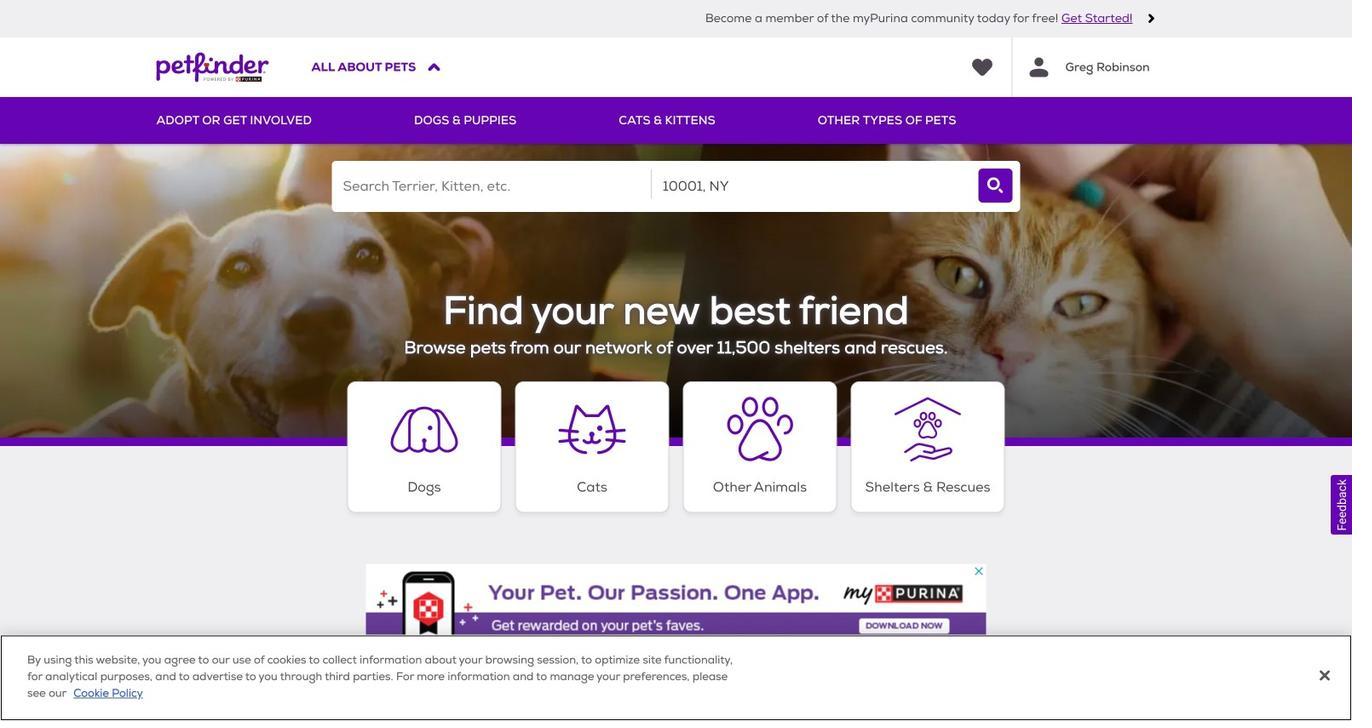 Task type: locate. For each thing, give the bounding box(es) containing it.
Search Terrier, Kitten, etc. text field
[[332, 161, 651, 212]]

primary element
[[156, 97, 1196, 144]]



Task type: vqa. For each thing, say whether or not it's contained in the screenshot.
ENTER CITY, STATE, OR ZIP Text Box
yes



Task type: describe. For each thing, give the bounding box(es) containing it.
Enter City, State, or ZIP text field
[[652, 161, 971, 212]]

petfinder logo image
[[156, 37, 269, 97]]

privacy alert dialog
[[0, 635, 1352, 722]]

advertisement element
[[366, 565, 986, 641]]



